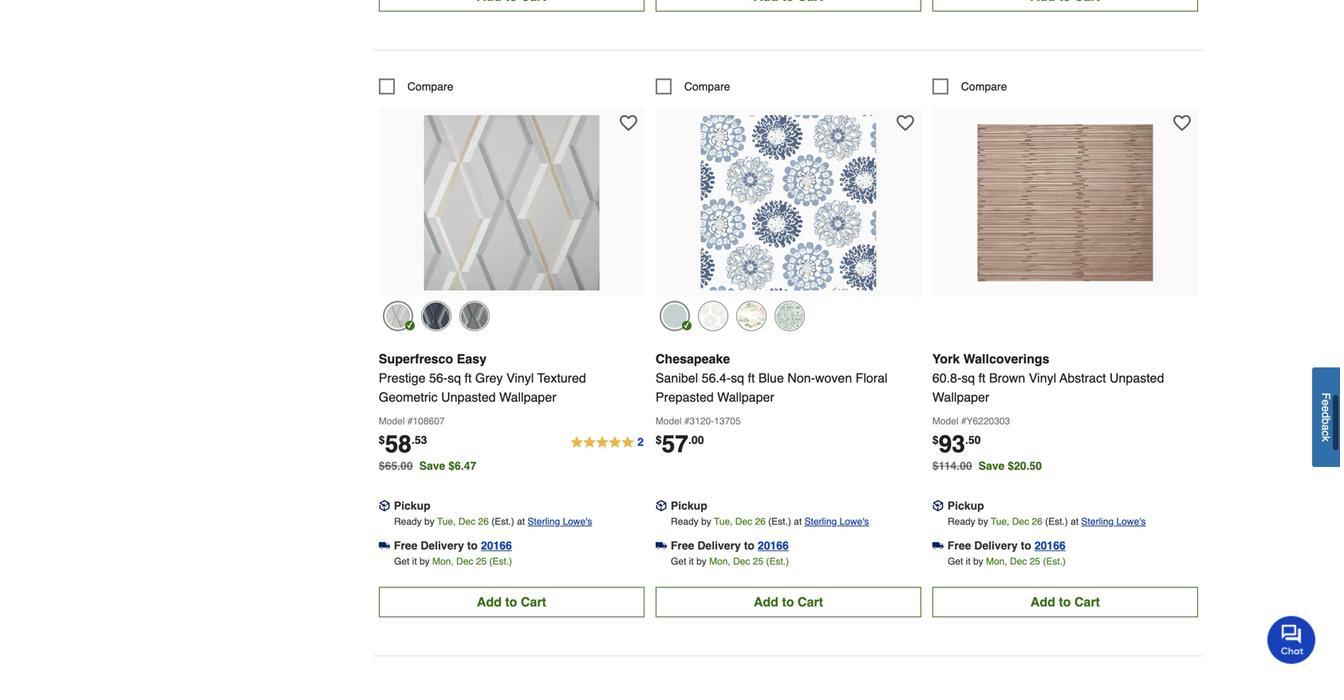 Task type: locate. For each thing, give the bounding box(es) containing it.
20166 button
[[481, 531, 512, 547], [758, 531, 789, 547], [1035, 531, 1066, 547]]

ready down $114.00
[[948, 509, 975, 520]]

2 horizontal spatial pickup
[[948, 493, 984, 505]]

model up 57
[[656, 409, 682, 420]]

2 # from the left
[[684, 409, 690, 420]]

grey
[[475, 364, 503, 378]]

free
[[394, 532, 418, 545], [671, 532, 694, 545], [948, 532, 971, 545]]

sterling lowe's button
[[528, 507, 592, 523], [805, 507, 869, 523], [1081, 507, 1146, 523]]

$ 93 .50
[[933, 424, 981, 451]]

1 horizontal spatial tue,
[[714, 509, 733, 520]]

1 horizontal spatial heart outline image
[[897, 107, 914, 125]]

pickup right pickup icon
[[948, 493, 984, 505]]

0 horizontal spatial free
[[394, 532, 418, 545]]

compare for 5014352407 element
[[961, 73, 1007, 86]]

(est.)
[[491, 509, 514, 520], [768, 509, 791, 520], [1045, 509, 1068, 520], [489, 549, 512, 560], [766, 549, 789, 560], [1043, 549, 1066, 560]]

vinyl
[[506, 364, 534, 378], [1029, 364, 1056, 378]]

2 lowe's from the left
[[840, 509, 869, 520]]

pickup image down 57
[[656, 493, 667, 505]]

compare for 1003004026 "element"
[[407, 73, 453, 86]]

2 pickup image from the left
[[656, 493, 667, 505]]

0 horizontal spatial save
[[419, 453, 445, 465]]

1 horizontal spatial model
[[656, 409, 682, 420]]

2 add to cart from the left
[[754, 588, 823, 603]]

0 horizontal spatial add to cart button
[[379, 580, 644, 611]]

1 26 from the left
[[478, 509, 489, 520]]

1 horizontal spatial at
[[794, 509, 802, 520]]

ready by tue, dec 26 (est.) at sterling lowe's for 2nd the 20166 button from left
[[671, 509, 869, 520]]

3 $ from the left
[[933, 427, 939, 439]]

truck filled image
[[656, 533, 667, 545], [933, 533, 944, 545]]

f
[[1320, 393, 1333, 400]]

3 delivery from the left
[[974, 532, 1018, 545]]

1 horizontal spatial 20166 button
[[758, 531, 789, 547]]

2 26 from the left
[[755, 509, 766, 520]]

pickup image
[[933, 493, 944, 505]]

f e e d b a c k button
[[1312, 368, 1340, 468]]

0 horizontal spatial delivery
[[421, 532, 464, 545]]

$ inside $ 57 .00
[[656, 427, 662, 439]]

compare inside the 5001964143 element
[[684, 73, 730, 86]]

vinyl inside york wallcoverings 60.8-sq ft brown vinyl abstract unpasted wallpaper
[[1029, 364, 1056, 378]]

actual price $57.00 element
[[656, 424, 704, 451]]

0 horizontal spatial model
[[379, 409, 405, 420]]

1 compare from the left
[[407, 73, 453, 86]]

2 vinyl from the left
[[1029, 364, 1056, 378]]

1 25 from the left
[[476, 549, 487, 560]]

get
[[394, 549, 410, 560], [671, 549, 686, 560], [948, 549, 963, 560]]

2 horizontal spatial add
[[1031, 588, 1055, 603]]

model for prepasted
[[656, 409, 682, 420]]

2 get it by mon, dec 25 (est.) from the left
[[671, 549, 789, 560]]

3 sq from the left
[[962, 364, 975, 378]]

1 vertical spatial unpasted
[[441, 383, 496, 398]]

1 horizontal spatial ready by tue, dec 26 (est.) at sterling lowe's
[[671, 509, 869, 520]]

1 $ from the left
[[379, 427, 385, 439]]

1 lowe's from the left
[[563, 509, 592, 520]]

$114.00
[[933, 453, 972, 465]]

1 ready by tue, dec 26 (est.) at sterling lowe's from the left
[[394, 509, 592, 520]]

0 horizontal spatial wallpaper
[[499, 383, 556, 398]]

dec
[[458, 509, 476, 520], [735, 509, 752, 520], [1012, 509, 1029, 520], [456, 549, 473, 560], [733, 549, 750, 560], [1010, 549, 1027, 560]]

1 truck filled image from the left
[[656, 533, 667, 545]]

$ for 58
[[379, 427, 385, 439]]

2 horizontal spatial 20166
[[1035, 532, 1066, 545]]

1 horizontal spatial sterling
[[805, 509, 837, 520]]

2 horizontal spatial delivery
[[974, 532, 1018, 545]]

2 horizontal spatial free
[[948, 532, 971, 545]]

1 horizontal spatial ft
[[748, 364, 755, 378]]

$ for 57
[[656, 427, 662, 439]]

57
[[662, 424, 688, 451]]

model # y6220303
[[933, 409, 1010, 420]]

1 horizontal spatial pickup
[[671, 493, 707, 505]]

1 horizontal spatial delivery
[[697, 532, 741, 545]]

ready down $65.00
[[394, 509, 422, 520]]

navy image
[[421, 294, 451, 324]]

0 horizontal spatial tue,
[[437, 509, 456, 520]]

2 wallpaper from the left
[[717, 383, 774, 398]]

pickup image
[[379, 493, 390, 505], [656, 493, 667, 505]]

0 horizontal spatial pickup
[[394, 493, 431, 505]]

3 26 from the left
[[1032, 509, 1043, 520]]

0 horizontal spatial lowe's
[[563, 509, 592, 520]]

2 sterling lowe's button from the left
[[805, 507, 869, 523]]

wallcoverings
[[963, 345, 1050, 359]]

2 mon, from the left
[[709, 549, 731, 560]]

1 horizontal spatial pickup image
[[656, 493, 667, 505]]

sq left brown
[[962, 364, 975, 378]]

0 horizontal spatial get it by mon, dec 25 (est.)
[[394, 549, 512, 560]]

model up the 93 in the right of the page
[[933, 409, 959, 420]]

$ up was price $65.00 element
[[379, 427, 385, 439]]

1 horizontal spatial 20166
[[758, 532, 789, 545]]

3 add to cart from the left
[[1031, 588, 1100, 603]]

save for save $6.47
[[419, 453, 445, 465]]

1 horizontal spatial ready
[[671, 509, 699, 520]]

0 horizontal spatial truck filled image
[[656, 533, 667, 545]]

0 horizontal spatial 20166
[[481, 532, 512, 545]]

2 horizontal spatial mon,
[[986, 549, 1007, 560]]

2 horizontal spatial cart
[[1075, 588, 1100, 603]]

mon,
[[432, 549, 454, 560], [709, 549, 731, 560], [986, 549, 1007, 560]]

3 at from the left
[[1071, 509, 1079, 520]]

2 save from the left
[[979, 453, 1005, 465]]

1003004026 element
[[379, 71, 453, 87]]

sq for sanibel 56.4-sq ft blue non-woven floral prepasted wallpaper
[[731, 364, 744, 378]]

to
[[467, 532, 478, 545], [744, 532, 755, 545], [1021, 532, 1031, 545], [505, 588, 517, 603], [782, 588, 794, 603], [1059, 588, 1071, 603]]

compare inside 1003004026 "element"
[[407, 73, 453, 86]]

1 horizontal spatial sterling lowe's button
[[805, 507, 869, 523]]

1 # from the left
[[408, 409, 413, 420]]

wallpaper down textured
[[499, 383, 556, 398]]

chesapeake sanibel 56.4-sq ft blue non-woven floral prepasted wallpaper
[[656, 345, 888, 398]]

26
[[478, 509, 489, 520], [755, 509, 766, 520], [1032, 509, 1043, 520]]

1 horizontal spatial save
[[979, 453, 1005, 465]]

0 horizontal spatial ready by tue, dec 26 (est.) at sterling lowe's
[[394, 509, 592, 520]]

cart
[[521, 588, 546, 603], [798, 588, 823, 603], [1075, 588, 1100, 603]]

ready
[[394, 509, 422, 520], [671, 509, 699, 520], [948, 509, 975, 520]]

2 cart from the left
[[798, 588, 823, 603]]

2 horizontal spatial ready by tue, dec 26 (est.) at sterling lowe's
[[948, 509, 1146, 520]]

at
[[517, 509, 525, 520], [794, 509, 802, 520], [1071, 509, 1079, 520]]

1 mon, from the left
[[432, 549, 454, 560]]

3 it from the left
[[966, 549, 971, 560]]

2 horizontal spatial sterling
[[1081, 509, 1114, 520]]

blue
[[759, 364, 784, 378]]

wallpaper inside chesapeake sanibel 56.4-sq ft blue non-woven floral prepasted wallpaper
[[717, 383, 774, 398]]

0 horizontal spatial compare
[[407, 73, 453, 86]]

ft down the easy
[[465, 364, 472, 378]]

26 for first the 20166 button from right
[[1032, 509, 1043, 520]]

2 ft from the left
[[748, 364, 755, 378]]

3 20166 from the left
[[1035, 532, 1066, 545]]

save down .50
[[979, 453, 1005, 465]]

2 horizontal spatial tue,
[[991, 509, 1010, 520]]

3 ready by tue, dec 26 (est.) at sterling lowe's from the left
[[948, 509, 1146, 520]]

1 horizontal spatial 25
[[753, 549, 764, 560]]

prepasted
[[656, 383, 714, 398]]

sq down the easy
[[448, 364, 461, 378]]

$ inside $ 93 .50
[[933, 427, 939, 439]]

1 model from the left
[[379, 409, 405, 420]]

1 add to cart from the left
[[477, 588, 546, 603]]

2 model from the left
[[656, 409, 682, 420]]

e up d
[[1320, 400, 1333, 406]]

$ 57 .00
[[656, 424, 704, 451]]

1 horizontal spatial unpasted
[[1110, 364, 1164, 378]]

unpasted
[[1110, 364, 1164, 378], [441, 383, 496, 398]]

$20.50
[[1008, 453, 1042, 465]]

1 horizontal spatial wallpaper
[[717, 383, 774, 398]]

sq
[[448, 364, 461, 378], [731, 364, 744, 378], [962, 364, 975, 378]]

2 horizontal spatial 25
[[1030, 549, 1040, 560]]

0 horizontal spatial it
[[412, 549, 417, 560]]

3 wallpaper from the left
[[933, 383, 990, 398]]

charcoal image
[[459, 294, 490, 324]]

save down .53
[[419, 453, 445, 465]]

1 horizontal spatial add
[[754, 588, 779, 603]]

light green image
[[698, 294, 728, 324]]

1 sq from the left
[[448, 364, 461, 378]]

1 horizontal spatial free
[[671, 532, 694, 545]]

1 add to cart button from the left
[[379, 580, 644, 611]]

heart outline image
[[1173, 107, 1191, 125]]

by
[[424, 509, 435, 520], [701, 509, 711, 520], [978, 509, 988, 520], [420, 549, 430, 560], [696, 549, 707, 560], [973, 549, 983, 560]]

0 horizontal spatial get
[[394, 549, 410, 560]]

woven
[[815, 364, 852, 378]]

ft inside york wallcoverings 60.8-sq ft brown vinyl abstract unpasted wallpaper
[[979, 364, 986, 378]]

model
[[379, 409, 405, 420], [656, 409, 682, 420], [933, 409, 959, 420]]

2 horizontal spatial wallpaper
[[933, 383, 990, 398]]

20166
[[481, 532, 512, 545], [758, 532, 789, 545], [1035, 532, 1066, 545]]

lowe's for sterling lowe's button corresponding to 3rd the 20166 button from right
[[563, 509, 592, 520]]

1 sterling from the left
[[528, 509, 560, 520]]

sq inside chesapeake sanibel 56.4-sq ft blue non-woven floral prepasted wallpaper
[[731, 364, 744, 378]]

pickup
[[394, 493, 431, 505], [671, 493, 707, 505], [948, 493, 984, 505]]

3 compare from the left
[[961, 73, 1007, 86]]

vinyl right brown
[[1029, 364, 1056, 378]]

lowe's for 2nd the 20166 button from left's sterling lowe's button
[[840, 509, 869, 520]]

2 free from the left
[[671, 532, 694, 545]]

cart for 3rd the add to cart button from right
[[521, 588, 546, 603]]

k
[[1320, 437, 1333, 442]]

pickup image for truck filled icon at the left of the page
[[379, 493, 390, 505]]

0 horizontal spatial mon,
[[432, 549, 454, 560]]

1 delivery from the left
[[421, 532, 464, 545]]

2 horizontal spatial add to cart
[[1031, 588, 1100, 603]]

$
[[379, 427, 385, 439], [656, 427, 662, 439], [933, 427, 939, 439]]

0 vertical spatial unpasted
[[1110, 364, 1164, 378]]

ft left brown
[[979, 364, 986, 378]]

2 horizontal spatial 26
[[1032, 509, 1043, 520]]

1 get it by mon, dec 25 (est.) from the left
[[394, 549, 512, 560]]

1 horizontal spatial mon,
[[709, 549, 731, 560]]

#
[[408, 409, 413, 420], [684, 409, 690, 420], [961, 409, 967, 420]]

ft inside chesapeake sanibel 56.4-sq ft blue non-woven floral prepasted wallpaper
[[748, 364, 755, 378]]

e
[[1320, 400, 1333, 406], [1320, 406, 1333, 412]]

1 horizontal spatial $
[[656, 427, 662, 439]]

2 e from the top
[[1320, 406, 1333, 412]]

2 sterling from the left
[[805, 509, 837, 520]]

2 horizontal spatial model
[[933, 409, 959, 420]]

1 horizontal spatial compare
[[684, 73, 730, 86]]

1 horizontal spatial free delivery to 20166
[[671, 532, 789, 545]]

delivery
[[421, 532, 464, 545], [697, 532, 741, 545], [974, 532, 1018, 545]]

2 horizontal spatial it
[[966, 549, 971, 560]]

unpasted right abstract
[[1110, 364, 1164, 378]]

heart outline image
[[620, 107, 637, 125], [897, 107, 914, 125]]

1 horizontal spatial sq
[[731, 364, 744, 378]]

1 free from the left
[[394, 532, 418, 545]]

2
[[637, 429, 644, 441]]

2 horizontal spatial free delivery to 20166
[[948, 532, 1066, 545]]

add to cart button
[[379, 580, 644, 611], [656, 580, 921, 611], [933, 580, 1198, 611]]

model up the 58
[[379, 409, 405, 420]]

tue,
[[437, 509, 456, 520], [714, 509, 733, 520], [991, 509, 1010, 520]]

2 $ from the left
[[656, 427, 662, 439]]

1 horizontal spatial #
[[684, 409, 690, 420]]

2 horizontal spatial $
[[933, 427, 939, 439]]

1 save from the left
[[419, 453, 445, 465]]

add to cart
[[477, 588, 546, 603], [754, 588, 823, 603], [1031, 588, 1100, 603]]

0 horizontal spatial pickup image
[[379, 493, 390, 505]]

wallpaper up 13705
[[717, 383, 774, 398]]

free delivery to 20166
[[394, 532, 512, 545], [671, 532, 789, 545], [948, 532, 1066, 545]]

0 horizontal spatial vinyl
[[506, 364, 534, 378]]

3 ft from the left
[[979, 364, 986, 378]]

0 horizontal spatial ft
[[465, 364, 472, 378]]

# up .00
[[684, 409, 690, 420]]

add
[[477, 588, 502, 603], [754, 588, 779, 603], [1031, 588, 1055, 603]]

easy
[[457, 345, 487, 359]]

1 horizontal spatial vinyl
[[1029, 364, 1056, 378]]

was price $65.00 element
[[379, 449, 419, 465]]

1 horizontal spatial it
[[689, 549, 694, 560]]

get it by mon, dec 25 (est.)
[[394, 549, 512, 560], [671, 549, 789, 560], [948, 549, 1066, 560]]

3 # from the left
[[961, 409, 967, 420]]

2 compare from the left
[[684, 73, 730, 86]]

# up .53
[[408, 409, 413, 420]]

2 truck filled image from the left
[[933, 533, 944, 545]]

$65.00
[[379, 453, 413, 465]]

2 at from the left
[[794, 509, 802, 520]]

3 get from the left
[[948, 549, 963, 560]]

sq inside superfresco easy prestige 56-sq ft grey vinyl textured geometric unpasted wallpaper
[[448, 364, 461, 378]]

2 horizontal spatial get it by mon, dec 25 (est.)
[[948, 549, 1066, 560]]

2 ready by tue, dec 26 (est.) at sterling lowe's from the left
[[671, 509, 869, 520]]

sterling
[[528, 509, 560, 520], [805, 509, 837, 520], [1081, 509, 1114, 520]]

1 at from the left
[[517, 509, 525, 520]]

0 horizontal spatial at
[[517, 509, 525, 520]]

wallpaper down 60.8-
[[933, 383, 990, 398]]

$ inside $ 58 .53
[[379, 427, 385, 439]]

unpasted down grey
[[441, 383, 496, 398]]

0 horizontal spatial sterling lowe's button
[[528, 507, 592, 523]]

wallpaper inside superfresco easy prestige 56-sq ft grey vinyl textured geometric unpasted wallpaper
[[499, 383, 556, 398]]

1 sterling lowe's button from the left
[[528, 507, 592, 523]]

pickup down $65.00 save $6.47
[[394, 493, 431, 505]]

e up b
[[1320, 406, 1333, 412]]

1 free delivery to 20166 from the left
[[394, 532, 512, 545]]

1 pickup image from the left
[[379, 493, 390, 505]]

0 horizontal spatial cart
[[521, 588, 546, 603]]

0 horizontal spatial #
[[408, 409, 413, 420]]

3 sterling lowe's button from the left
[[1081, 507, 1146, 523]]

ft
[[465, 364, 472, 378], [748, 364, 755, 378], [979, 364, 986, 378]]

1 horizontal spatial add to cart button
[[656, 580, 921, 611]]

3 lowe's from the left
[[1117, 509, 1146, 520]]

0 horizontal spatial add
[[477, 588, 502, 603]]

york wallcoverings 60.8-sq ft brown vinyl abstract unpasted wallpaper
[[933, 345, 1164, 398]]

chat invite button image
[[1268, 616, 1316, 665]]

compare inside 5014352407 element
[[961, 73, 1007, 86]]

0 horizontal spatial add to cart
[[477, 588, 546, 603]]

3 cart from the left
[[1075, 588, 1100, 603]]

1 cart from the left
[[521, 588, 546, 603]]

superfresco easy prestige 56-sq ft grey vinyl textured geometric unpasted wallpaper image
[[424, 108, 599, 284]]

ready down actual price $57.00 element
[[671, 509, 699, 520]]

save
[[419, 453, 445, 465], [979, 453, 1005, 465]]

2 horizontal spatial 20166 button
[[1035, 531, 1066, 547]]

2 horizontal spatial ready
[[948, 509, 975, 520]]

sq left the blue
[[731, 364, 744, 378]]

$ for 93
[[933, 427, 939, 439]]

# for unpasted
[[408, 409, 413, 420]]

1 horizontal spatial truck filled image
[[933, 533, 944, 545]]

y6220303
[[967, 409, 1010, 420]]

0 horizontal spatial free delivery to 20166
[[394, 532, 512, 545]]

sterling lowe's button for 2nd the 20166 button from left
[[805, 507, 869, 523]]

ft left the blue
[[748, 364, 755, 378]]

1 ft from the left
[[465, 364, 472, 378]]

0 horizontal spatial $
[[379, 427, 385, 439]]

york
[[933, 345, 960, 359]]

2 horizontal spatial #
[[961, 409, 967, 420]]

2 horizontal spatial ft
[[979, 364, 986, 378]]

compare for the 5001964143 element
[[684, 73, 730, 86]]

blue image
[[660, 294, 690, 324]]

1 horizontal spatial get
[[671, 549, 686, 560]]

add to cart for second the add to cart button
[[754, 588, 823, 603]]

wallpaper
[[499, 383, 556, 398], [717, 383, 774, 398], [933, 383, 990, 398]]

0 horizontal spatial ready
[[394, 509, 422, 520]]

$ right 2
[[656, 427, 662, 439]]

1 vinyl from the left
[[506, 364, 534, 378]]

1 horizontal spatial 26
[[755, 509, 766, 520]]

pickup image up truck filled icon at the left of the page
[[379, 493, 390, 505]]

2 horizontal spatial sterling lowe's button
[[1081, 507, 1146, 523]]

# up .50
[[961, 409, 967, 420]]

compare
[[407, 73, 453, 86], [684, 73, 730, 86], [961, 73, 1007, 86]]

vinyl right grey
[[506, 364, 534, 378]]

3 mon, from the left
[[986, 549, 1007, 560]]

1 horizontal spatial cart
[[798, 588, 823, 603]]

0 horizontal spatial 26
[[478, 509, 489, 520]]

0 horizontal spatial unpasted
[[441, 383, 496, 398]]

2 horizontal spatial sq
[[962, 364, 975, 378]]

3 model from the left
[[933, 409, 959, 420]]

0 horizontal spatial sterling
[[528, 509, 560, 520]]

3 get it by mon, dec 25 (est.) from the left
[[948, 549, 1066, 560]]

d
[[1320, 412, 1333, 419]]

at for 3rd the 20166 button from right
[[517, 509, 525, 520]]

ready by tue, dec 26 (est.) at sterling lowe's
[[394, 509, 592, 520], [671, 509, 869, 520], [948, 509, 1146, 520]]

1 horizontal spatial get it by mon, dec 25 (est.)
[[671, 549, 789, 560]]

2 sq from the left
[[731, 364, 744, 378]]

56.4-
[[702, 364, 731, 378]]

0 horizontal spatial heart outline image
[[620, 107, 637, 125]]

$ up $114.00
[[933, 427, 939, 439]]

0 horizontal spatial 20166 button
[[481, 531, 512, 547]]

it
[[412, 549, 417, 560], [689, 549, 694, 560], [966, 549, 971, 560]]

1 horizontal spatial add to cart
[[754, 588, 823, 603]]

mon, for 2nd the 20166 button from left
[[709, 549, 731, 560]]

2 horizontal spatial at
[[1071, 509, 1079, 520]]

model # 108607
[[379, 409, 445, 420]]

2 horizontal spatial add to cart button
[[933, 580, 1198, 611]]

25
[[476, 549, 487, 560], [753, 549, 764, 560], [1030, 549, 1040, 560]]

cart for second the add to cart button
[[798, 588, 823, 603]]

lowe's
[[563, 509, 592, 520], [840, 509, 869, 520], [1117, 509, 1146, 520]]

0 horizontal spatial 25
[[476, 549, 487, 560]]

sq inside york wallcoverings 60.8-sq ft brown vinyl abstract unpasted wallpaper
[[962, 364, 975, 378]]

pickup down actual price $57.00 element
[[671, 493, 707, 505]]

2 horizontal spatial lowe's
[[1117, 509, 1146, 520]]

2 pickup from the left
[[671, 493, 707, 505]]



Task type: describe. For each thing, give the bounding box(es) containing it.
coral image
[[736, 294, 767, 324]]

$6.47
[[449, 453, 476, 465]]

at for 2nd the 20166 button from left
[[794, 509, 802, 520]]

superfresco easy prestige 56-sq ft grey vinyl textured geometric unpasted wallpaper
[[379, 345, 586, 398]]

26 for 3rd the 20166 button from right
[[478, 509, 489, 520]]

5014352407 element
[[933, 71, 1007, 87]]

2 ready from the left
[[671, 509, 699, 520]]

was price $114.00 element
[[933, 449, 979, 465]]

abstract
[[1060, 364, 1106, 378]]

sanibel
[[656, 364, 698, 378]]

1 add from the left
[[477, 588, 502, 603]]

ready by tue, dec 26 (est.) at sterling lowe's for first the 20166 button from right
[[948, 509, 1146, 520]]

save for save $20.50
[[979, 453, 1005, 465]]

prestige
[[379, 364, 426, 378]]

mon, for first the 20166 button from right
[[986, 549, 1007, 560]]

truck filled image for 2nd the 20166 button from left
[[656, 533, 667, 545]]

108607
[[413, 409, 445, 420]]

ft for 60.8-sq ft brown vinyl abstract unpasted wallpaper
[[979, 364, 986, 378]]

2 free delivery to 20166 from the left
[[671, 532, 789, 545]]

3120-
[[690, 409, 714, 420]]

ft inside superfresco easy prestige 56-sq ft grey vinyl textured geometric unpasted wallpaper
[[465, 364, 472, 378]]

3 add to cart button from the left
[[933, 580, 1198, 611]]

model # 3120-13705
[[656, 409, 741, 420]]

add to cart for third the add to cart button from the left
[[1031, 588, 1100, 603]]

1 it from the left
[[412, 549, 417, 560]]

add to cart for 3rd the add to cart button from right
[[477, 588, 546, 603]]

$114.00 save $20.50
[[933, 453, 1042, 465]]

1 get from the left
[[394, 549, 410, 560]]

actual price $93.50 element
[[933, 424, 981, 451]]

60.8-
[[933, 364, 962, 378]]

.00
[[688, 427, 704, 439]]

brown
[[989, 364, 1025, 378]]

3 sterling from the left
[[1081, 509, 1114, 520]]

2 add to cart button from the left
[[656, 580, 921, 611]]

3 25 from the left
[[1030, 549, 1040, 560]]

93
[[939, 424, 965, 451]]

# for wallpaper
[[684, 409, 690, 420]]

3 add from the left
[[1031, 588, 1055, 603]]

.50
[[965, 427, 981, 439]]

vinyl inside superfresco easy prestige 56-sq ft grey vinyl textured geometric unpasted wallpaper
[[506, 364, 534, 378]]

1 ready from the left
[[394, 509, 422, 520]]

f e e d b a c k
[[1320, 393, 1333, 442]]

56-
[[429, 364, 448, 378]]

2 delivery from the left
[[697, 532, 741, 545]]

c
[[1320, 431, 1333, 437]]

chesapeake
[[656, 345, 730, 359]]

unpasted inside york wallcoverings 60.8-sq ft brown vinyl abstract unpasted wallpaper
[[1110, 364, 1164, 378]]

3 free from the left
[[948, 532, 971, 545]]

lowe's for first the 20166 button from right's sterling lowe's button
[[1117, 509, 1146, 520]]

1 e from the top
[[1320, 400, 1333, 406]]

mon, for 3rd the 20166 button from right
[[432, 549, 454, 560]]

b
[[1320, 419, 1333, 425]]

2 25 from the left
[[753, 549, 764, 560]]

wallpaper inside york wallcoverings 60.8-sq ft brown vinyl abstract unpasted wallpaper
[[933, 383, 990, 398]]

3 free delivery to 20166 from the left
[[948, 532, 1066, 545]]

.53
[[412, 427, 427, 439]]

1 heart outline image from the left
[[620, 107, 637, 125]]

58
[[385, 424, 412, 451]]

sterling lowe's button for first the 20166 button from right
[[1081, 507, 1146, 523]]

2 get from the left
[[671, 549, 686, 560]]

truck filled image
[[379, 533, 390, 545]]

5001964143 element
[[656, 71, 730, 87]]

3 pickup from the left
[[948, 493, 984, 505]]

pickup image for truck filled image corresponding to 2nd the 20166 button from left
[[656, 493, 667, 505]]

textured
[[537, 364, 586, 378]]

1 20166 from the left
[[481, 532, 512, 545]]

truck filled image for first the 20166 button from right
[[933, 533, 944, 545]]

grey image
[[383, 294, 413, 324]]

york wallcoverings 60.8-sq ft brown vinyl abstract unpasted wallpaper image
[[978, 108, 1153, 284]]

3 ready from the left
[[948, 509, 975, 520]]

$65.00 save $6.47
[[379, 453, 476, 465]]

ready by tue, dec 26 (est.) at sterling lowe's for 3rd the 20166 button from right
[[394, 509, 592, 520]]

1 tue, from the left
[[437, 509, 456, 520]]

13705
[[714, 409, 741, 420]]

model for wallpaper
[[933, 409, 959, 420]]

26 for 2nd the 20166 button from left
[[755, 509, 766, 520]]

3 20166 button from the left
[[1035, 531, 1066, 547]]

green image
[[775, 294, 805, 324]]

2 20166 button from the left
[[758, 531, 789, 547]]

$ 58 .53
[[379, 424, 427, 451]]

at for first the 20166 button from right
[[1071, 509, 1079, 520]]

2 heart outline image from the left
[[897, 107, 914, 125]]

ft for sanibel 56.4-sq ft blue non-woven floral prepasted wallpaper
[[748, 364, 755, 378]]

actual price $58.53 element
[[379, 424, 427, 451]]

chesapeake sanibel 56.4-sq ft blue non-woven floral prepasted wallpaper image
[[701, 108, 876, 284]]

non-
[[788, 364, 815, 378]]

5 stars image
[[570, 426, 644, 445]]

2 20166 from the left
[[758, 532, 789, 545]]

sterling lowe's button for 3rd the 20166 button from right
[[528, 507, 592, 523]]

cart for third the add to cart button from the left
[[1075, 588, 1100, 603]]

superfresco
[[379, 345, 453, 359]]

floral
[[856, 364, 888, 378]]

3 tue, from the left
[[991, 509, 1010, 520]]

1 pickup from the left
[[394, 493, 431, 505]]

model for geometric
[[379, 409, 405, 420]]

a
[[1320, 425, 1333, 431]]

2 tue, from the left
[[714, 509, 733, 520]]

2 button
[[570, 426, 644, 445]]

sq for 60.8-sq ft brown vinyl abstract unpasted wallpaper
[[962, 364, 975, 378]]

2 it from the left
[[689, 549, 694, 560]]

2 add from the left
[[754, 588, 779, 603]]

geometric
[[379, 383, 438, 398]]

unpasted inside superfresco easy prestige 56-sq ft grey vinyl textured geometric unpasted wallpaper
[[441, 383, 496, 398]]

1 20166 button from the left
[[481, 531, 512, 547]]



Task type: vqa. For each thing, say whether or not it's contained in the screenshot.
to-
no



